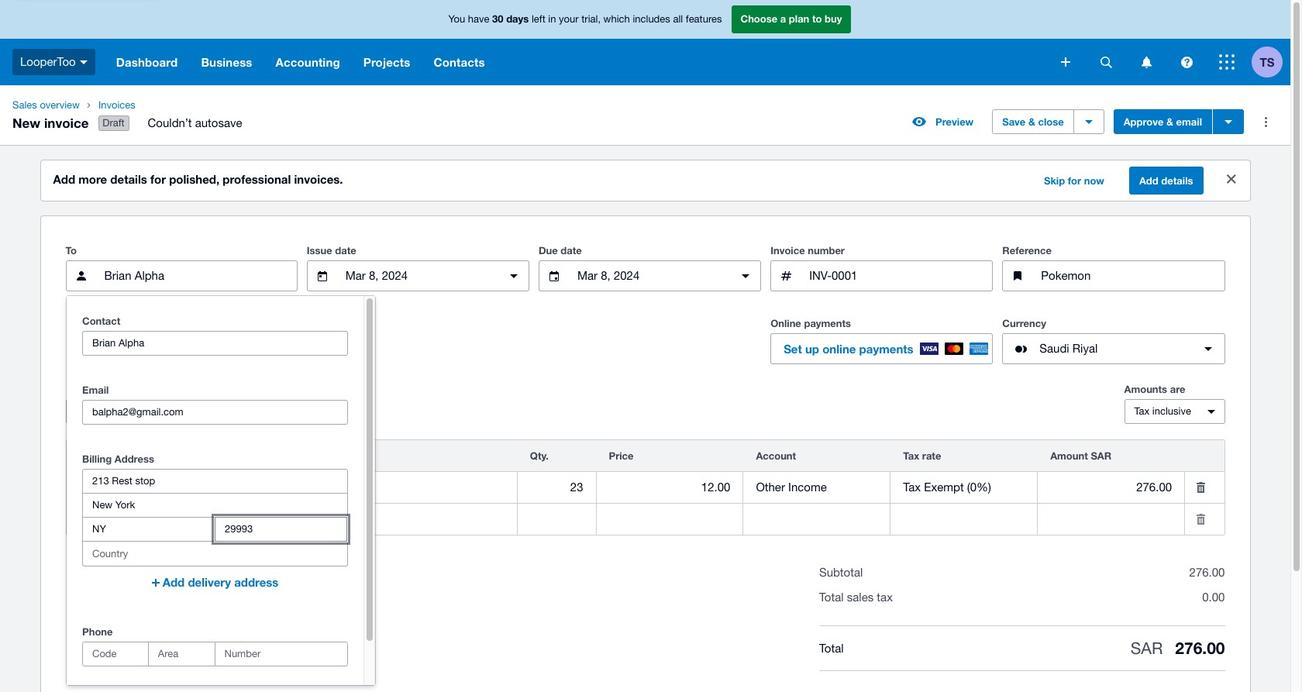 Task type: locate. For each thing, give the bounding box(es) containing it.
payments right online
[[860, 342, 914, 356]]

tax for tax inclusive
[[1135, 406, 1150, 417]]

0 vertical spatial 276.00
[[1190, 566, 1226, 579]]

svg image
[[1101, 56, 1112, 68], [1142, 56, 1152, 68], [1062, 57, 1071, 67]]

1 & from the left
[[1029, 116, 1036, 128]]

1 vertical spatial 276.00
[[1176, 639, 1226, 659]]

None text field
[[253, 505, 517, 534]]

0 horizontal spatial details
[[110, 172, 147, 186]]

Contact text field
[[83, 332, 347, 355]]

show/hide fields
[[76, 406, 156, 418]]

sales overview
[[12, 99, 80, 111]]

2 date from the left
[[561, 244, 582, 257]]

2 horizontal spatial add
[[1140, 175, 1159, 187]]

Country field
[[83, 543, 347, 566]]

for inside button
[[1068, 175, 1082, 187]]

inclusive
[[1153, 406, 1192, 417]]

0 horizontal spatial svg image
[[1062, 57, 1071, 67]]

date right due
[[561, 244, 582, 257]]

svg image up email
[[1181, 56, 1193, 68]]

add delivery address button
[[82, 567, 348, 598]]

more invoice options image
[[1251, 106, 1282, 137]]

1 date from the left
[[335, 244, 357, 257]]

2 more date options image from the left
[[731, 261, 762, 292]]

add inside 'button'
[[163, 576, 185, 589]]

more line item options element
[[1186, 441, 1225, 472]]

2 & from the left
[[1167, 116, 1174, 128]]

fields
[[130, 406, 156, 418]]

tax inside popup button
[[1135, 406, 1150, 417]]

ZIP/Postcode field
[[216, 518, 347, 541]]

issue
[[307, 244, 332, 257]]

1 horizontal spatial date
[[561, 244, 582, 257]]

Invoice number text field
[[808, 261, 993, 291]]

0 horizontal spatial add
[[53, 172, 75, 186]]

1 vertical spatial payments
[[860, 342, 914, 356]]

tax inside invoice line item list element
[[904, 450, 920, 462]]

276.00 up 0.00
[[1190, 566, 1226, 579]]

more date options image
[[499, 261, 530, 292], [731, 261, 762, 292]]

close
[[1039, 116, 1065, 128]]

details inside add details button
[[1162, 175, 1194, 187]]

dashboard
[[116, 55, 178, 69]]

tax down 'amounts'
[[1135, 406, 1150, 417]]

ts button
[[1252, 39, 1291, 85]]

2 total from the top
[[820, 642, 844, 655]]

couldn't autosave
[[148, 116, 242, 130]]

skip for now button
[[1035, 168, 1114, 193]]

sar
[[1091, 450, 1112, 462], [1131, 639, 1163, 658]]

autosave
[[195, 116, 242, 130]]

polished,
[[169, 172, 220, 186]]

show/hide fields button
[[66, 399, 166, 424]]

svg image left ts
[[1220, 54, 1235, 70]]

add inside button
[[1140, 175, 1159, 187]]

& for close
[[1029, 116, 1036, 128]]

0 vertical spatial total
[[820, 591, 844, 604]]

0 vertical spatial remove image
[[1186, 472, 1217, 503]]

delivery
[[188, 576, 231, 589]]

to
[[813, 13, 822, 25]]

1 horizontal spatial payments
[[860, 342, 914, 356]]

sar inside invoice line item list element
[[1091, 450, 1112, 462]]

add left delivery at the left bottom of page
[[163, 576, 185, 589]]

loopertoo
[[20, 55, 76, 68]]

tax
[[1135, 406, 1150, 417], [904, 450, 920, 462]]

a
[[781, 13, 787, 25]]

online
[[823, 342, 857, 356]]

0 horizontal spatial &
[[1029, 116, 1036, 128]]

preview
[[936, 116, 974, 128]]

1 horizontal spatial tax
[[1135, 406, 1150, 417]]

amount sar
[[1051, 450, 1112, 462]]

plan
[[789, 13, 810, 25]]

total down subtotal
[[820, 591, 844, 604]]

& inside save & close button
[[1029, 116, 1036, 128]]

1 vertical spatial total
[[820, 642, 844, 655]]

276.00 for subtotal
[[1190, 566, 1226, 579]]

1 horizontal spatial details
[[1162, 175, 1194, 187]]

for left now
[[1068, 175, 1082, 187]]

details
[[110, 172, 147, 186], [1162, 175, 1194, 187]]

0 vertical spatial tax
[[1135, 406, 1150, 417]]

Issue date text field
[[344, 261, 492, 291]]

1 vertical spatial tax
[[904, 450, 920, 462]]

billing
[[82, 453, 112, 465]]

276.00
[[1190, 566, 1226, 579], [1176, 639, 1226, 659]]

& right save on the right of page
[[1029, 116, 1036, 128]]

svg image
[[1220, 54, 1235, 70], [1181, 56, 1193, 68], [80, 60, 87, 64]]

set up online payments
[[784, 342, 914, 356]]

& left email
[[1167, 116, 1174, 128]]

0 horizontal spatial more date options image
[[499, 261, 530, 292]]

0 horizontal spatial svg image
[[80, 60, 87, 64]]

qty.
[[530, 450, 549, 462]]

1 remove image from the top
[[1186, 472, 1217, 503]]

remove image
[[1186, 472, 1217, 503], [1186, 504, 1217, 535]]

contact
[[82, 315, 120, 327]]

1 horizontal spatial &
[[1167, 116, 1174, 128]]

1 horizontal spatial more date options image
[[731, 261, 762, 292]]

approve
[[1124, 116, 1164, 128]]

accounting
[[276, 55, 340, 69]]

save
[[1003, 116, 1026, 128]]

1 horizontal spatial svg image
[[1101, 56, 1112, 68]]

1 horizontal spatial for
[[1068, 175, 1082, 187]]

days
[[507, 13, 529, 25]]

email
[[1177, 116, 1203, 128]]

svg image inside loopertoo popup button
[[80, 60, 87, 64]]

date right issue
[[335, 244, 357, 257]]

svg image right loopertoo on the top of the page
[[80, 60, 87, 64]]

banner
[[0, 0, 1291, 85]]

tax left rate
[[904, 450, 920, 462]]

email
[[82, 384, 109, 396]]

0 vertical spatial payments
[[805, 317, 852, 330]]

dashboard link
[[104, 39, 190, 85]]

Email text field
[[83, 401, 347, 424]]

for left polished,
[[150, 172, 166, 186]]

0 horizontal spatial for
[[150, 172, 166, 186]]

overview
[[40, 99, 80, 111]]

add for add delivery address
[[163, 576, 185, 589]]

sales
[[847, 591, 874, 604]]

0 horizontal spatial sar
[[1091, 450, 1112, 462]]

Due date text field
[[576, 261, 724, 291]]

approve & email button
[[1114, 109, 1213, 134]]

1 horizontal spatial svg image
[[1181, 56, 1193, 68]]

add right now
[[1140, 175, 1159, 187]]

new
[[12, 114, 40, 131]]

add left more
[[53, 172, 75, 186]]

group
[[82, 642, 348, 667]]

for
[[150, 172, 166, 186], [1068, 175, 1082, 187]]

1 vertical spatial remove image
[[1186, 504, 1217, 535]]

None field
[[518, 473, 596, 503], [597, 473, 743, 503], [744, 473, 891, 503], [891, 473, 1038, 503], [1039, 473, 1185, 503], [518, 505, 596, 534], [597, 505, 743, 534], [1039, 505, 1185, 534], [518, 473, 596, 503], [597, 473, 743, 503], [744, 473, 891, 503], [891, 473, 1038, 503], [1039, 473, 1185, 503], [518, 505, 596, 534], [597, 505, 743, 534], [1039, 505, 1185, 534]]

1 total from the top
[[820, 591, 844, 604]]

total down total sales tax
[[820, 642, 844, 655]]

total for total
[[820, 642, 844, 655]]

up
[[806, 342, 820, 356]]

Billing Address field
[[83, 470, 347, 493]]

couldn't
[[148, 116, 192, 130]]

1 horizontal spatial add
[[163, 576, 185, 589]]

save & close
[[1003, 116, 1065, 128]]

1 vertical spatial sar
[[1131, 639, 1163, 658]]

invoice
[[771, 244, 805, 257]]

details left "close" button
[[1162, 175, 1194, 187]]

& inside approve & email button
[[1167, 116, 1174, 128]]

0 horizontal spatial date
[[335, 244, 357, 257]]

total
[[820, 591, 844, 604], [820, 642, 844, 655]]

business
[[201, 55, 252, 69]]

0 vertical spatial sar
[[1091, 450, 1112, 462]]

276.00 down 0.00
[[1176, 639, 1226, 659]]

invoice number element
[[771, 261, 994, 292]]

group inside add delivery address group
[[82, 642, 348, 667]]

Reference text field
[[1040, 261, 1225, 291]]

date for due date
[[561, 244, 582, 257]]

contacts button
[[422, 39, 497, 85]]

payments
[[805, 317, 852, 330], [860, 342, 914, 356]]

total for total sales tax
[[820, 591, 844, 604]]

payments up online
[[805, 317, 852, 330]]

invoice number
[[771, 244, 845, 257]]

add
[[53, 172, 75, 186], [1140, 175, 1159, 187], [163, 576, 185, 589]]

price
[[609, 450, 634, 462]]

1 more date options image from the left
[[499, 261, 530, 292]]

& for email
[[1167, 116, 1174, 128]]

2 horizontal spatial svg image
[[1142, 56, 1152, 68]]

details right more
[[110, 172, 147, 186]]

saudi riyal
[[1040, 342, 1098, 355]]

0 horizontal spatial tax
[[904, 450, 920, 462]]



Task type: vqa. For each thing, say whether or not it's contained in the screenshot.
Add details Add
yes



Task type: describe. For each thing, give the bounding box(es) containing it.
item
[[119, 450, 140, 462]]

due date
[[539, 244, 582, 257]]

30
[[493, 13, 504, 25]]

add delivery address group
[[67, 296, 375, 693]]

City/Town field
[[83, 494, 347, 517]]

more date options image for due date
[[731, 261, 762, 292]]

professional
[[223, 172, 291, 186]]

you have 30 days left in your trial, which includes all features
[[449, 13, 722, 25]]

choose
[[741, 13, 778, 25]]

invoices.
[[294, 172, 343, 186]]

now
[[1085, 175, 1105, 187]]

skip for now
[[1045, 175, 1105, 187]]

number
[[808, 244, 845, 257]]

all
[[673, 13, 683, 25]]

tax inclusive
[[1135, 406, 1192, 417]]

add more details for polished, professional invoices.
[[53, 172, 343, 186]]

tax inclusive button
[[1125, 399, 1226, 424]]

invoice line item list element
[[66, 440, 1226, 536]]

State/Region field
[[83, 518, 214, 541]]

date for issue date
[[335, 244, 357, 257]]

address
[[234, 576, 279, 589]]

in
[[549, 13, 556, 25]]

new invoice
[[12, 114, 89, 131]]

rate
[[923, 450, 942, 462]]

close image
[[1227, 175, 1237, 184]]

account
[[756, 450, 797, 462]]

which
[[604, 13, 630, 25]]

contacts
[[434, 55, 485, 69]]

due
[[539, 244, 558, 257]]

loopertoo button
[[0, 39, 104, 85]]

tax rate
[[904, 450, 942, 462]]

banner containing ts
[[0, 0, 1291, 85]]

Number field
[[215, 643, 347, 666]]

skip
[[1045, 175, 1066, 187]]

ts
[[1261, 55, 1275, 69]]

payments inside popup button
[[860, 342, 914, 356]]

address
[[115, 453, 154, 465]]

have
[[468, 13, 490, 25]]

subtotal
[[820, 566, 863, 579]]

Code field
[[83, 643, 148, 666]]

none text field inside invoice line item list element
[[253, 505, 517, 534]]

approve & email
[[1124, 116, 1203, 128]]

choose a plan to buy
[[741, 13, 843, 25]]

amount
[[1051, 450, 1089, 462]]

includes
[[633, 13, 671, 25]]

set up online payments button
[[771, 334, 994, 365]]

more
[[79, 172, 107, 186]]

add details button
[[1130, 167, 1204, 195]]

amounts
[[1125, 383, 1168, 396]]

preview button
[[904, 109, 984, 134]]

set
[[784, 342, 802, 356]]

phone
[[82, 626, 113, 638]]

276.00 for sar
[[1176, 639, 1226, 659]]

show/hide
[[76, 406, 127, 418]]

invoices
[[98, 99, 136, 111]]

more date options image for issue date
[[499, 261, 530, 292]]

tax for tax rate
[[904, 450, 920, 462]]

0 horizontal spatial payments
[[805, 317, 852, 330]]

features
[[686, 13, 722, 25]]

business button
[[190, 39, 264, 85]]

1 horizontal spatial sar
[[1131, 639, 1163, 658]]

left
[[532, 13, 546, 25]]

to
[[66, 244, 77, 257]]

projects
[[364, 55, 411, 69]]

add delivery address
[[163, 576, 279, 589]]

close button
[[1216, 164, 1247, 195]]

saudi riyal button
[[1003, 334, 1226, 365]]

add details
[[1140, 175, 1194, 187]]

your
[[559, 13, 579, 25]]

buy
[[825, 13, 843, 25]]

are
[[1171, 383, 1186, 396]]

invoices link
[[92, 98, 255, 113]]

billing address
[[82, 453, 154, 465]]

Area field
[[149, 643, 214, 666]]

currency
[[1003, 317, 1047, 330]]

add for add more details for polished, professional invoices.
[[53, 172, 75, 186]]

projects button
[[352, 39, 422, 85]]

add for add details
[[1140, 175, 1159, 187]]

total sales tax
[[820, 591, 893, 604]]

draft
[[103, 117, 125, 129]]

0.00
[[1203, 591, 1226, 604]]

Spooky text field
[[253, 473, 517, 503]]

sales overview link
[[6, 98, 86, 113]]

2 remove image from the top
[[1186, 504, 1217, 535]]

invoice
[[44, 114, 89, 131]]

issue date
[[307, 244, 357, 257]]

amounts are
[[1125, 383, 1186, 396]]

riyal
[[1073, 342, 1098, 355]]

2 horizontal spatial svg image
[[1220, 54, 1235, 70]]

online
[[771, 317, 802, 330]]

sales
[[12, 99, 37, 111]]

tax
[[877, 591, 893, 604]]

reference
[[1003, 244, 1052, 257]]



